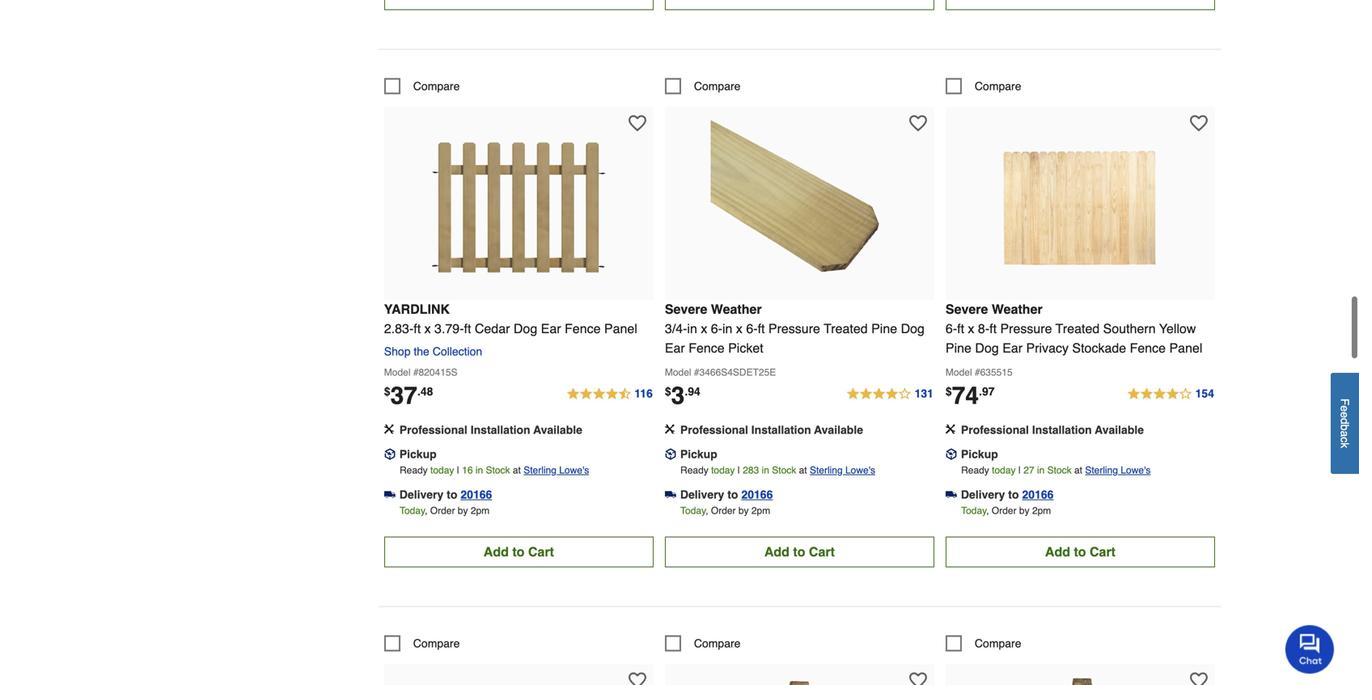 Task type: locate. For each thing, give the bounding box(es) containing it.
2 at from the left
[[799, 465, 807, 476]]

weather inside severe weather 6-ft x 8-ft pressure treated southern yellow pine dog ear privacy stockade fence panel
[[992, 302, 1043, 317]]

635515
[[980, 367, 1013, 378]]

fence up model # 3466s4sdet25e
[[689, 341, 725, 355]]

0 horizontal spatial panel
[[604, 321, 637, 336]]

compare inside 4351785 element
[[694, 80, 741, 93]]

today for ready today | 16 in stock at sterling lowe's
[[400, 505, 425, 516]]

to
[[447, 488, 457, 501], [728, 488, 738, 501], [1008, 488, 1019, 501], [512, 544, 525, 559], [793, 544, 805, 559], [1074, 544, 1086, 559]]

compare for 4351785 element
[[694, 80, 741, 93]]

1 horizontal spatial model
[[665, 367, 691, 378]]

2 horizontal spatial cart
[[1090, 544, 1116, 559]]

pine
[[871, 321, 897, 336], [946, 341, 972, 355]]

.48
[[417, 385, 433, 398]]

2 today from the left
[[680, 505, 706, 516]]

4351785 element
[[665, 78, 741, 94]]

3 $ from the left
[[946, 385, 952, 398]]

0 horizontal spatial available
[[533, 423, 582, 436]]

today left 27 on the right bottom of the page
[[992, 465, 1016, 476]]

ready
[[400, 465, 428, 476], [680, 465, 709, 476], [961, 465, 989, 476]]

3 lowe's from the left
[[1121, 465, 1151, 476]]

2 lowe's from the left
[[845, 465, 875, 476]]

2 horizontal spatial professional installation available
[[961, 423, 1144, 436]]

3 today from the left
[[961, 505, 987, 516]]

2 horizontal spatial 20166 button
[[1022, 487, 1054, 503]]

0 horizontal spatial $
[[384, 385, 390, 398]]

pressure
[[769, 321, 820, 336], [1000, 321, 1052, 336]]

0 horizontal spatial model
[[384, 367, 411, 378]]

4 stars image containing 154
[[1127, 385, 1215, 404]]

.97
[[979, 385, 995, 398]]

1 x from the left
[[424, 321, 431, 336]]

2 horizontal spatial available
[[1095, 423, 1144, 436]]

truck filled image for ready today | 283 in stock at sterling lowe's
[[665, 489, 676, 500]]

2 installation from the left
[[751, 423, 811, 436]]

1 horizontal spatial 2pm
[[751, 505, 770, 516]]

at
[[513, 465, 521, 476], [799, 465, 807, 476], [1074, 465, 1082, 476]]

model up 74
[[946, 367, 972, 378]]

today for 16
[[430, 465, 454, 476]]

2 today , order by 2pm from the left
[[680, 505, 770, 516]]

| left 27 on the right bottom of the page
[[1018, 465, 1021, 476]]

0 horizontal spatial add to cart
[[484, 544, 554, 559]]

0 horizontal spatial pickup image
[[665, 449, 676, 460]]

sterling for ready today | 27 in stock at sterling lowe's
[[1085, 465, 1118, 476]]

0 horizontal spatial pressure
[[769, 321, 820, 336]]

2 horizontal spatial truck filled image
[[946, 489, 957, 500]]

available
[[533, 423, 582, 436], [814, 423, 863, 436], [1095, 423, 1144, 436]]

1 order from the left
[[430, 505, 455, 516]]

1 horizontal spatial available
[[814, 423, 863, 436]]

installation for 2nd assembly icon
[[751, 423, 811, 436]]

4196227 element
[[384, 635, 460, 652]]

delivery down ready today | 27 in stock at sterling lowe's
[[961, 488, 1005, 501]]

3 stock from the left
[[1047, 465, 1072, 476]]

in right 283
[[762, 465, 769, 476]]

sterling lowe's button
[[524, 462, 589, 478], [810, 462, 875, 478], [1085, 462, 1151, 478]]

6- right 3/4-
[[711, 321, 722, 336]]

yardlink
[[384, 302, 450, 317]]

severe weather 6-ft x 8-ft pressure treated southern yellow pine dog ear privacy stockade fence panel image
[[991, 115, 1169, 293]]

1 horizontal spatial |
[[738, 465, 740, 476]]

1 pressure from the left
[[769, 321, 820, 336]]

professional down .94
[[680, 423, 748, 436]]

3 20166 button from the left
[[1022, 487, 1054, 503]]

by down 16
[[458, 505, 468, 516]]

3 add from the left
[[1045, 544, 1070, 559]]

1 horizontal spatial fence
[[689, 341, 725, 355]]

3 add to cart button from the left
[[946, 537, 1215, 567]]

3 available from the left
[[1095, 423, 1144, 436]]

pine inside 'severe weather 3/4-in x 6-in x 6-ft pressure treated pine dog ear fence picket'
[[871, 321, 897, 336]]

in right 16
[[476, 465, 483, 476]]

1 vertical spatial pine
[[946, 341, 972, 355]]

1 # from the left
[[413, 367, 419, 378]]

today for ready today | 283 in stock at sterling lowe's
[[680, 505, 706, 516]]

lowe's
[[559, 465, 589, 476], [845, 465, 875, 476], [1121, 465, 1151, 476]]

cart for 1st add to cart button from the right
[[1090, 544, 1116, 559]]

2 professional installation available from the left
[[680, 423, 863, 436]]

1 at from the left
[[513, 465, 521, 476]]

heart outline image
[[628, 114, 646, 132], [909, 114, 927, 132], [1190, 114, 1208, 132], [628, 672, 646, 685], [1190, 672, 1208, 685]]

ft inside 'severe weather 3/4-in x 6-in x 6-ft pressure treated pine dog ear fence picket'
[[758, 321, 765, 336]]

0 horizontal spatial fence
[[565, 321, 601, 336]]

weather up privacy
[[992, 302, 1043, 317]]

3 6- from the left
[[946, 321, 957, 336]]

0 horizontal spatial cart
[[528, 544, 554, 559]]

in for ready today | 16 in stock at sterling lowe's
[[476, 465, 483, 476]]

1 horizontal spatial 20166 button
[[741, 487, 773, 503]]

2 20166 from the left
[[741, 488, 773, 501]]

3 delivery to 20166 from the left
[[961, 488, 1054, 501]]

compare inside 3160301 element
[[694, 637, 741, 650]]

delivery to 20166 down 283
[[680, 488, 773, 501]]

4 stars image down yellow on the right top
[[1127, 385, 1215, 404]]

ready for ready today | 283 in stock at sterling lowe's
[[680, 465, 709, 476]]

2 horizontal spatial today , order by 2pm
[[961, 505, 1051, 516]]

model down 'shop'
[[384, 367, 411, 378]]

2 horizontal spatial fence
[[1130, 341, 1166, 355]]

delivery to 20166 down 16
[[399, 488, 492, 501]]

treated inside severe weather 6-ft x 8-ft pressure treated southern yellow pine dog ear privacy stockade fence panel
[[1056, 321, 1100, 336]]

southern
[[1103, 321, 1156, 336]]

today left 16
[[430, 465, 454, 476]]

1 horizontal spatial assembly image
[[665, 424, 675, 434]]

fence inside severe weather 6-ft x 8-ft pressure treated southern yellow pine dog ear privacy stockade fence panel
[[1130, 341, 1166, 355]]

, for ready today | 283 in stock at sterling lowe's
[[706, 505, 708, 516]]

2 horizontal spatial add to cart
[[1045, 544, 1116, 559]]

add for 3rd add to cart button from the right
[[484, 544, 509, 559]]

20166 button down 16
[[461, 487, 492, 503]]

pickup image down 3
[[665, 449, 676, 460]]

1 model from the left
[[384, 367, 411, 378]]

pine up model # 635515
[[946, 341, 972, 355]]

0 horizontal spatial order
[[430, 505, 455, 516]]

add for 1st add to cart button from the right
[[1045, 544, 1070, 559]]

fence up 4.5 stars image
[[565, 321, 601, 336]]

1 horizontal spatial at
[[799, 465, 807, 476]]

2 20166 button from the left
[[741, 487, 773, 503]]

stock right 16
[[486, 465, 510, 476]]

1 horizontal spatial pressure
[[1000, 321, 1052, 336]]

2 | from the left
[[738, 465, 740, 476]]

treated
[[824, 321, 868, 336], [1056, 321, 1100, 336]]

ft left cedar
[[464, 321, 471, 336]]

x right 3/4-
[[701, 321, 707, 336]]

2 model from the left
[[665, 367, 691, 378]]

pressure up privacy
[[1000, 321, 1052, 336]]

3 ready from the left
[[961, 465, 989, 476]]

1 20166 from the left
[[461, 488, 492, 501]]

5000241097 element
[[384, 78, 460, 94]]

1 horizontal spatial sterling lowe's button
[[810, 462, 875, 478]]

2 horizontal spatial model
[[946, 367, 972, 378]]

1 by from the left
[[458, 505, 468, 516]]

116
[[634, 387, 653, 400]]

1 vertical spatial panel
[[1169, 341, 1203, 355]]

pine up 131 button on the right bottom of the page
[[871, 321, 897, 336]]

pickup
[[399, 448, 437, 461], [680, 448, 717, 461], [961, 448, 998, 461]]

# for severe weather 6-ft x 8-ft pressure treated southern yellow pine dog ear privacy stockade fence panel
[[975, 367, 980, 378]]

in
[[687, 321, 697, 336], [722, 321, 733, 336], [476, 465, 483, 476], [762, 465, 769, 476], [1037, 465, 1045, 476]]

ready left 283
[[680, 465, 709, 476]]

truck filled image
[[384, 489, 395, 500], [665, 489, 676, 500], [946, 489, 957, 500]]

severe weather 5-in x 3-in x 7-ft pressure treated pine flat-top split-rail line wood fence post image
[[991, 673, 1169, 685]]

1 horizontal spatial pine
[[946, 341, 972, 355]]

compare
[[413, 80, 460, 93], [694, 80, 741, 93], [975, 80, 1021, 93], [413, 637, 460, 650], [694, 637, 741, 650], [975, 637, 1021, 650]]

1 stock from the left
[[486, 465, 510, 476]]

in up model # 3466s4sdet25e
[[687, 321, 697, 336]]

today left 283
[[711, 465, 735, 476]]

severe weather 6-ft x 8-ft pressure treated southern yellow pine dog ear privacy stockade fence panel
[[946, 302, 1203, 355]]

a
[[1339, 431, 1351, 437]]

compare for 5000241097 element
[[413, 80, 460, 93]]

add to cart
[[484, 544, 554, 559], [764, 544, 835, 559], [1045, 544, 1116, 559]]

ft up the picket at the right of the page
[[758, 321, 765, 336]]

2 horizontal spatial 20166
[[1022, 488, 1054, 501]]

3 add to cart from the left
[[1045, 544, 1116, 559]]

dog right cedar
[[514, 321, 537, 336]]

$ inside "$ 3 .94"
[[665, 385, 671, 398]]

3 sterling from the left
[[1085, 465, 1118, 476]]

model up 3
[[665, 367, 691, 378]]

0 horizontal spatial severe
[[665, 302, 707, 317]]

compare inside "50434226" element
[[975, 80, 1021, 93]]

1 horizontal spatial delivery
[[680, 488, 724, 501]]

$ left the .48
[[384, 385, 390, 398]]

2 add from the left
[[764, 544, 790, 559]]

panel
[[604, 321, 637, 336], [1169, 341, 1203, 355]]

2 horizontal spatial pickup
[[961, 448, 998, 461]]

0 horizontal spatial today
[[400, 505, 425, 516]]

$
[[384, 385, 390, 398], [665, 385, 671, 398], [946, 385, 952, 398]]

actual price $3.94 element
[[665, 382, 700, 410]]

1 add to cart from the left
[[484, 544, 554, 559]]

1 horizontal spatial today
[[711, 465, 735, 476]]

installation for second assembly icon from the right
[[471, 423, 530, 436]]

ft down yardlink
[[414, 321, 421, 336]]

the
[[414, 345, 429, 358]]

heart outline image
[[909, 672, 927, 685]]

2 horizontal spatial 2pm
[[1032, 505, 1051, 516]]

model # 820415s
[[384, 367, 458, 378]]

installation for assembly image
[[1032, 423, 1092, 436]]

shop
[[384, 345, 411, 358]]

add to cart button
[[384, 537, 654, 567], [665, 537, 934, 567], [946, 537, 1215, 567]]

sterling right 283
[[810, 465, 843, 476]]

1 $ from the left
[[384, 385, 390, 398]]

professional installation available up ready today | 27 in stock at sterling lowe's
[[961, 423, 1144, 436]]

x up the picket at the right of the page
[[736, 321, 743, 336]]

professional down the .48
[[399, 423, 467, 436]]

f e e d b a c k
[[1339, 399, 1351, 449]]

1 horizontal spatial professional installation available
[[680, 423, 863, 436]]

lowe's for ready today | 16 in stock at sterling lowe's
[[559, 465, 589, 476]]

4 stars image
[[846, 385, 934, 404], [1127, 385, 1215, 404]]

2 delivery to 20166 from the left
[[680, 488, 773, 501]]

professional installation available up ready today | 16 in stock at sterling lowe's
[[399, 423, 582, 436]]

|
[[457, 465, 459, 476], [738, 465, 740, 476], [1018, 465, 1021, 476]]

2 horizontal spatial 6-
[[946, 321, 957, 336]]

severe up 8-
[[946, 302, 988, 317]]

1 today , order by 2pm from the left
[[400, 505, 490, 516]]

2 treated from the left
[[1056, 321, 1100, 336]]

in up the picket at the right of the page
[[722, 321, 733, 336]]

compare inside 3160263 element
[[975, 637, 1021, 650]]

installation up ready today | 16 in stock at sterling lowe's
[[471, 423, 530, 436]]

2 stock from the left
[[772, 465, 796, 476]]

3 installation from the left
[[1032, 423, 1092, 436]]

today , order by 2pm
[[400, 505, 490, 516], [680, 505, 770, 516], [961, 505, 1051, 516]]

today
[[430, 465, 454, 476], [711, 465, 735, 476], [992, 465, 1016, 476]]

#
[[413, 367, 419, 378], [694, 367, 699, 378], [975, 367, 980, 378]]

2 horizontal spatial today
[[961, 505, 987, 516]]

fence inside yardlink 2.83-ft x 3.79-ft cedar dog ear fence panel
[[565, 321, 601, 336]]

1 today from the left
[[400, 505, 425, 516]]

at for 27
[[1074, 465, 1082, 476]]

$ for 3
[[665, 385, 671, 398]]

severe
[[665, 302, 707, 317], [946, 302, 988, 317]]

model # 635515
[[946, 367, 1013, 378]]

1 add from the left
[[484, 544, 509, 559]]

1 horizontal spatial installation
[[751, 423, 811, 436]]

cart for second add to cart button from right
[[809, 544, 835, 559]]

professional installation available for second assembly icon from the right
[[399, 423, 582, 436]]

pressure inside severe weather 6-ft x 8-ft pressure treated southern yellow pine dog ear privacy stockade fence panel
[[1000, 321, 1052, 336]]

5 ft from the left
[[990, 321, 997, 336]]

1 horizontal spatial treated
[[1056, 321, 1100, 336]]

2 horizontal spatial delivery
[[961, 488, 1005, 501]]

dog up 131 at the right
[[901, 321, 925, 336]]

ft left 8-
[[957, 321, 964, 336]]

2 , from the left
[[706, 505, 708, 516]]

panel left 3/4-
[[604, 321, 637, 336]]

today , order by 2pm for 27
[[961, 505, 1051, 516]]

20166
[[461, 488, 492, 501], [741, 488, 773, 501], [1022, 488, 1054, 501]]

3 today from the left
[[992, 465, 1016, 476]]

0 horizontal spatial today
[[430, 465, 454, 476]]

add to cart for 3rd add to cart button from the right
[[484, 544, 554, 559]]

1 horizontal spatial 6-
[[746, 321, 758, 336]]

today
[[400, 505, 425, 516], [680, 505, 706, 516], [961, 505, 987, 516]]

panel down yellow on the right top
[[1169, 341, 1203, 355]]

3 sterling lowe's button from the left
[[1085, 462, 1151, 478]]

3 professional from the left
[[961, 423, 1029, 436]]

2 pressure from the left
[[1000, 321, 1052, 336]]

collection
[[433, 345, 482, 358]]

professional installation available
[[399, 423, 582, 436], [680, 423, 863, 436], [961, 423, 1144, 436]]

1 horizontal spatial add
[[764, 544, 790, 559]]

severe weather 3/4-in x 6-in x 6-ft pressure treated pine dog ear fence picket
[[665, 302, 925, 355]]

x
[[424, 321, 431, 336], [701, 321, 707, 336], [736, 321, 743, 336], [968, 321, 974, 336]]

20166 button
[[461, 487, 492, 503], [741, 487, 773, 503], [1022, 487, 1054, 503]]

ft
[[414, 321, 421, 336], [464, 321, 471, 336], [758, 321, 765, 336], [957, 321, 964, 336], [990, 321, 997, 336]]

stock
[[486, 465, 510, 476], [772, 465, 796, 476], [1047, 465, 1072, 476]]

model
[[384, 367, 411, 378], [665, 367, 691, 378], [946, 367, 972, 378]]

installation up ready today | 283 in stock at sterling lowe's
[[751, 423, 811, 436]]

delivery
[[399, 488, 444, 501], [680, 488, 724, 501], [961, 488, 1005, 501]]

available down 131 button on the right bottom of the page
[[814, 423, 863, 436]]

shop the collection link
[[384, 345, 489, 358]]

1 horizontal spatial order
[[711, 505, 736, 516]]

1 horizontal spatial dog
[[901, 321, 925, 336]]

1 horizontal spatial today
[[680, 505, 706, 516]]

6- left 8-
[[946, 321, 957, 336]]

0 horizontal spatial assembly image
[[384, 424, 394, 434]]

2 horizontal spatial sterling lowe's button
[[1085, 462, 1151, 478]]

0 horizontal spatial weather
[[711, 302, 762, 317]]

$ right 131 at the right
[[946, 385, 952, 398]]

compare inside 5000241097 element
[[413, 80, 460, 93]]

dog
[[514, 321, 537, 336], [901, 321, 925, 336], [975, 341, 999, 355]]

pickup image
[[665, 449, 676, 460], [946, 449, 957, 460]]

6-
[[711, 321, 722, 336], [746, 321, 758, 336], [946, 321, 957, 336]]

0 horizontal spatial dog
[[514, 321, 537, 336]]

| left 283
[[738, 465, 740, 476]]

at right 283
[[799, 465, 807, 476]]

order for 27
[[992, 505, 1017, 516]]

0 horizontal spatial professional
[[399, 423, 467, 436]]

0 horizontal spatial sterling
[[524, 465, 557, 476]]

add
[[484, 544, 509, 559], [764, 544, 790, 559], [1045, 544, 1070, 559]]

3 cart from the left
[[1090, 544, 1116, 559]]

ready for ready today | 16 in stock at sterling lowe's
[[400, 465, 428, 476]]

today for 283
[[711, 465, 735, 476]]

x left 8-
[[968, 321, 974, 336]]

order down ready today | 16 in stock at sterling lowe's
[[430, 505, 455, 516]]

131 button
[[846, 385, 934, 404]]

0 horizontal spatial sterling lowe's button
[[524, 462, 589, 478]]

0 horizontal spatial truck filled image
[[384, 489, 395, 500]]

compare inside '4196227' element
[[413, 637, 460, 650]]

$ for 74
[[946, 385, 952, 398]]

dog down 8-
[[975, 341, 999, 355]]

1 horizontal spatial ready
[[680, 465, 709, 476]]

$ 74 .97
[[946, 382, 995, 410]]

ear inside severe weather 6-ft x 8-ft pressure treated southern yellow pine dog ear privacy stockade fence panel
[[1003, 341, 1023, 355]]

20166 button for 27
[[1022, 487, 1054, 503]]

20166 button for 16
[[461, 487, 492, 503]]

2 severe from the left
[[946, 302, 988, 317]]

0 horizontal spatial pickup
[[399, 448, 437, 461]]

2 horizontal spatial delivery to 20166
[[961, 488, 1054, 501]]

2 x from the left
[[701, 321, 707, 336]]

in right 27 on the right bottom of the page
[[1037, 465, 1045, 476]]

37
[[390, 382, 417, 410]]

professional installation available up ready today | 283 in stock at sterling lowe's
[[680, 423, 863, 436]]

1 professional from the left
[[399, 423, 467, 436]]

1 available from the left
[[533, 423, 582, 436]]

professional installation available for assembly image
[[961, 423, 1144, 436]]

0 horizontal spatial at
[[513, 465, 521, 476]]

$ 37 .48
[[384, 382, 433, 410]]

20166 for 27
[[1022, 488, 1054, 501]]

stock for 283
[[772, 465, 796, 476]]

1 cart from the left
[[528, 544, 554, 559]]

add for second add to cart button from right
[[764, 544, 790, 559]]

3 delivery from the left
[[961, 488, 1005, 501]]

model for 3/4-in x 6-in x 6-ft pressure treated pine dog ear fence picket
[[665, 367, 691, 378]]

pickup down actual price $74.97 element
[[961, 448, 998, 461]]

0 horizontal spatial installation
[[471, 423, 530, 436]]

today , order by 2pm down 16
[[400, 505, 490, 516]]

1 horizontal spatial stock
[[772, 465, 796, 476]]

2 $ from the left
[[665, 385, 671, 398]]

2 horizontal spatial #
[[975, 367, 980, 378]]

by down 283
[[739, 505, 749, 516]]

3 today , order by 2pm from the left
[[961, 505, 1051, 516]]

1 , from the left
[[425, 505, 428, 516]]

0 vertical spatial pine
[[871, 321, 897, 336]]

1 horizontal spatial professional
[[680, 423, 748, 436]]

pickup right pickup icon
[[399, 448, 437, 461]]

1 20166 button from the left
[[461, 487, 492, 503]]

pickup image down assembly image
[[946, 449, 957, 460]]

sterling
[[524, 465, 557, 476], [810, 465, 843, 476], [1085, 465, 1118, 476]]

assembly image
[[384, 424, 394, 434], [665, 424, 675, 434]]

installation
[[471, 423, 530, 436], [751, 423, 811, 436], [1032, 423, 1092, 436]]

pressure up 3466s4sdet25e
[[769, 321, 820, 336]]

1 6- from the left
[[711, 321, 722, 336]]

0 horizontal spatial #
[[413, 367, 419, 378]]

3 2pm from the left
[[1032, 505, 1051, 516]]

1 2pm from the left
[[471, 505, 490, 516]]

3 , from the left
[[987, 505, 989, 516]]

1 lowe's from the left
[[559, 465, 589, 476]]

$ inside "$ 74 .97"
[[946, 385, 952, 398]]

severe for in
[[665, 302, 707, 317]]

sterling right 16
[[524, 465, 557, 476]]

2 horizontal spatial lowe's
[[1121, 465, 1151, 476]]

1 horizontal spatial today , order by 2pm
[[680, 505, 770, 516]]

2 today from the left
[[711, 465, 735, 476]]

$ 3 .94
[[665, 382, 700, 410]]

yardlink 2.83-ft x 3.79-ft cedar dog ear fence panel
[[384, 302, 637, 336]]

fence down southern
[[1130, 341, 1166, 355]]

today , order by 2pm down 27 on the right bottom of the page
[[961, 505, 1051, 516]]

20166 down 27 on the right bottom of the page
[[1022, 488, 1054, 501]]

4 stars image containing 131
[[846, 385, 934, 404]]

$ right 116
[[665, 385, 671, 398]]

delivery to 20166 down 27 on the right bottom of the page
[[961, 488, 1054, 501]]

ear right cedar
[[541, 321, 561, 336]]

1 pickup from the left
[[399, 448, 437, 461]]

1 horizontal spatial panel
[[1169, 341, 1203, 355]]

1 truck filled image from the left
[[384, 489, 395, 500]]

pickup image for ready today | 283 in stock at sterling lowe's
[[665, 449, 676, 460]]

3 truck filled image from the left
[[946, 489, 957, 500]]

available down 154 button
[[1095, 423, 1144, 436]]

e
[[1339, 406, 1351, 412], [1339, 412, 1351, 418]]

1 horizontal spatial cart
[[809, 544, 835, 559]]

cart
[[528, 544, 554, 559], [809, 544, 835, 559], [1090, 544, 1116, 559]]

1 professional installation available from the left
[[399, 423, 582, 436]]

2 professional from the left
[[680, 423, 748, 436]]

0 horizontal spatial ,
[[425, 505, 428, 516]]

0 horizontal spatial today , order by 2pm
[[400, 505, 490, 516]]

1 horizontal spatial #
[[694, 367, 699, 378]]

stock right 27 on the right bottom of the page
[[1047, 465, 1072, 476]]

1 horizontal spatial ,
[[706, 505, 708, 516]]

stock right 283
[[772, 465, 796, 476]]

ear inside yardlink 2.83-ft x 3.79-ft cedar dog ear fence panel
[[541, 321, 561, 336]]

2 horizontal spatial $
[[946, 385, 952, 398]]

1 horizontal spatial sterling
[[810, 465, 843, 476]]

available for second assembly icon from the right
[[533, 423, 582, 436]]

2pm down 16
[[471, 505, 490, 516]]

2 horizontal spatial |
[[1018, 465, 1021, 476]]

ready left 16
[[400, 465, 428, 476]]

3 pickup from the left
[[961, 448, 998, 461]]

0 horizontal spatial ear
[[541, 321, 561, 336]]

0 horizontal spatial delivery to 20166
[[399, 488, 492, 501]]

# up .97
[[975, 367, 980, 378]]

2 horizontal spatial at
[[1074, 465, 1082, 476]]

3
[[671, 382, 685, 410]]

2 4 stars image from the left
[[1127, 385, 1215, 404]]

3160263 element
[[946, 635, 1021, 652]]

severe up 3/4-
[[665, 302, 707, 317]]

1 installation from the left
[[471, 423, 530, 436]]

2 horizontal spatial dog
[[975, 341, 999, 355]]

ear up the 635515
[[1003, 341, 1023, 355]]

severe inside 'severe weather 3/4-in x 6-in x 6-ft pressure treated pine dog ear fence picket'
[[665, 302, 707, 317]]

weather inside 'severe weather 3/4-in x 6-in x 6-ft pressure treated pine dog ear fence picket'
[[711, 302, 762, 317]]

professional installation available for 2nd assembly icon
[[680, 423, 863, 436]]

professional for second assembly icon from the right
[[399, 423, 467, 436]]

delivery to 20166
[[399, 488, 492, 501], [680, 488, 773, 501], [961, 488, 1054, 501]]

1 assembly image from the left
[[384, 424, 394, 434]]

severe inside severe weather 6-ft x 8-ft pressure treated southern yellow pine dog ear privacy stockade fence panel
[[946, 302, 988, 317]]

professional down .97
[[961, 423, 1029, 436]]

$ inside $ 37 .48
[[384, 385, 390, 398]]

0 horizontal spatial pine
[[871, 321, 897, 336]]

4 stars image for 74
[[1127, 385, 1215, 404]]

,
[[425, 505, 428, 516], [706, 505, 708, 516], [987, 505, 989, 516]]

assembly image up pickup icon
[[384, 424, 394, 434]]

model for 6-ft x 8-ft pressure treated southern yellow pine dog ear privacy stockade fence panel
[[946, 367, 972, 378]]

2 horizontal spatial professional
[[961, 423, 1029, 436]]

20166 for 283
[[741, 488, 773, 501]]

2 sterling lowe's button from the left
[[810, 462, 875, 478]]

ready today | 27 in stock at sterling lowe's
[[961, 465, 1151, 476]]

order down ready today | 283 in stock at sterling lowe's
[[711, 505, 736, 516]]

2 horizontal spatial order
[[992, 505, 1017, 516]]

2 by from the left
[[739, 505, 749, 516]]

e up b
[[1339, 412, 1351, 418]]

0 horizontal spatial ready
[[400, 465, 428, 476]]

professional
[[399, 423, 467, 436], [680, 423, 748, 436], [961, 423, 1029, 436]]

| for 283
[[738, 465, 740, 476]]

ear down 3/4-
[[665, 341, 685, 355]]

0 horizontal spatial 20166
[[461, 488, 492, 501]]

20166 button down 27 on the right bottom of the page
[[1022, 487, 1054, 503]]

stock for 16
[[486, 465, 510, 476]]

2 horizontal spatial ear
[[1003, 341, 1023, 355]]

2pm for 283
[[751, 505, 770, 516]]

at right 27 on the right bottom of the page
[[1074, 465, 1082, 476]]

| left 16
[[457, 465, 459, 476]]

2 order from the left
[[711, 505, 736, 516]]

2pm down 27 on the right bottom of the page
[[1032, 505, 1051, 516]]

3 at from the left
[[1074, 465, 1082, 476]]

2 # from the left
[[694, 367, 699, 378]]

2 weather from the left
[[992, 302, 1043, 317]]

2 horizontal spatial ready
[[961, 465, 989, 476]]

6- up the picket at the right of the page
[[746, 321, 758, 336]]

2 2pm from the left
[[751, 505, 770, 516]]

delivery down ready today | 283 in stock at sterling lowe's
[[680, 488, 724, 501]]

2 ready from the left
[[680, 465, 709, 476]]

20166 down 16
[[461, 488, 492, 501]]

weather
[[711, 302, 762, 317], [992, 302, 1043, 317]]

1 delivery to 20166 from the left
[[399, 488, 492, 501]]

pickup down actual price $3.94 element
[[680, 448, 717, 461]]

delivery for ready today | 16 in stock at sterling lowe's
[[399, 488, 444, 501]]

treated up stockade
[[1056, 321, 1100, 336]]

fence
[[565, 321, 601, 336], [689, 341, 725, 355], [1130, 341, 1166, 355]]

pickup for ready today | 16 in stock at sterling lowe's
[[399, 448, 437, 461]]

order
[[430, 505, 455, 516], [711, 505, 736, 516], [992, 505, 1017, 516]]

shop the collection
[[384, 345, 482, 358]]

# up the .48
[[413, 367, 419, 378]]

privacy
[[1026, 341, 1069, 355]]

assembly image down 3
[[665, 424, 675, 434]]

2 horizontal spatial ,
[[987, 505, 989, 516]]

dog inside severe weather 6-ft x 8-ft pressure treated southern yellow pine dog ear privacy stockade fence panel
[[975, 341, 999, 355]]

dog inside yardlink 2.83-ft x 3.79-ft cedar dog ear fence panel
[[514, 321, 537, 336]]

stock for 27
[[1047, 465, 1072, 476]]

2pm down 283
[[751, 505, 770, 516]]

1 horizontal spatial delivery to 20166
[[680, 488, 773, 501]]

2 sterling from the left
[[810, 465, 843, 476]]

by
[[458, 505, 468, 516], [739, 505, 749, 516], [1019, 505, 1030, 516]]

1 horizontal spatial ear
[[665, 341, 685, 355]]

0 horizontal spatial lowe's
[[559, 465, 589, 476]]

1 horizontal spatial pickup image
[[946, 449, 957, 460]]

20166 down 283
[[741, 488, 773, 501]]

20166 button down 283
[[741, 487, 773, 503]]

1 sterling from the left
[[524, 465, 557, 476]]

order down ready today | 27 in stock at sterling lowe's
[[992, 505, 1017, 516]]

1 sterling lowe's button from the left
[[524, 462, 589, 478]]

1 horizontal spatial weather
[[992, 302, 1043, 317]]

2pm
[[471, 505, 490, 516], [751, 505, 770, 516], [1032, 505, 1051, 516]]

sterling right 27 on the right bottom of the page
[[1085, 465, 1118, 476]]

3 x from the left
[[736, 321, 743, 336]]

2 horizontal spatial installation
[[1032, 423, 1092, 436]]

2 pickup from the left
[[680, 448, 717, 461]]

3 # from the left
[[975, 367, 980, 378]]

1 horizontal spatial severe
[[946, 302, 988, 317]]

3 ft from the left
[[758, 321, 765, 336]]

actual price $74.97 element
[[946, 382, 995, 410]]

e up d
[[1339, 406, 1351, 412]]

today , order by 2pm down 283
[[680, 505, 770, 516]]

1 horizontal spatial 4 stars image
[[1127, 385, 1215, 404]]

2 cart from the left
[[809, 544, 835, 559]]

ear
[[541, 321, 561, 336], [665, 341, 685, 355], [1003, 341, 1023, 355]]



Task type: vqa. For each thing, say whether or not it's contained in the screenshot.


Task type: describe. For each thing, give the bounding box(es) containing it.
in for ready today | 27 in stock at sterling lowe's
[[1037, 465, 1045, 476]]

by for 27
[[1019, 505, 1030, 516]]

2 6- from the left
[[746, 321, 758, 336]]

4.5 stars image
[[566, 385, 654, 404]]

cart for 3rd add to cart button from the right
[[528, 544, 554, 559]]

3.79-
[[434, 321, 464, 336]]

4 stars image for 3
[[846, 385, 934, 404]]

f
[[1339, 399, 1351, 406]]

today for 27
[[992, 465, 1016, 476]]

compare for "50434226" element in the right top of the page
[[975, 80, 1021, 93]]

pine inside severe weather 6-ft x 8-ft pressure treated southern yellow pine dog ear privacy stockade fence panel
[[946, 341, 972, 355]]

20166 button for 283
[[741, 487, 773, 503]]

compare for 3160301 element
[[694, 637, 741, 650]]

truck filled image for ready today | 27 in stock at sterling lowe's
[[946, 489, 957, 500]]

severe for ft
[[946, 302, 988, 317]]

panel inside yardlink 2.83-ft x 3.79-ft cedar dog ear fence panel
[[604, 321, 637, 336]]

assembly image
[[946, 424, 955, 434]]

k
[[1339, 443, 1351, 449]]

delivery to 20166 for 16
[[399, 488, 492, 501]]

b
[[1339, 425, 1351, 431]]

2 e from the top
[[1339, 412, 1351, 418]]

1 add to cart button from the left
[[384, 537, 654, 567]]

stockade
[[1072, 341, 1126, 355]]

16
[[462, 465, 473, 476]]

131
[[915, 387, 934, 400]]

pickup image
[[384, 449, 395, 460]]

compare for '4196227' element at the bottom left of the page
[[413, 637, 460, 650]]

sterling for ready today | 16 in stock at sterling lowe's
[[524, 465, 557, 476]]

yellow
[[1159, 321, 1196, 336]]

27
[[1024, 465, 1034, 476]]

delivery to 20166 for 283
[[680, 488, 773, 501]]

severe weather 5-in x 3-in x 5-1/3-ft pressure treated pine flat-top split-rail line wood fence post image
[[711, 673, 889, 685]]

professional for 2nd assembly icon
[[680, 423, 748, 436]]

| for 16
[[457, 465, 459, 476]]

2.83-
[[384, 321, 414, 336]]

by for 16
[[458, 505, 468, 516]]

x inside yardlink 2.83-ft x 3.79-ft cedar dog ear fence panel
[[424, 321, 431, 336]]

154
[[1195, 387, 1214, 400]]

weather for pressure
[[992, 302, 1043, 317]]

ready today | 283 in stock at sterling lowe's
[[680, 465, 875, 476]]

available for assembly image
[[1095, 423, 1144, 436]]

yardlink 2.83-ft x 3.79-ft cedar dog ear fence panel image
[[430, 115, 608, 293]]

in for ready today | 283 in stock at sterling lowe's
[[762, 465, 769, 476]]

2 assembly image from the left
[[665, 424, 675, 434]]

pickup for ready today | 27 in stock at sterling lowe's
[[961, 448, 998, 461]]

1 e from the top
[[1339, 406, 1351, 412]]

# for severe weather 3/4-in x 6-in x 6-ft pressure treated pine dog ear fence picket
[[694, 367, 699, 378]]

sterling for ready today | 283 in stock at sterling lowe's
[[810, 465, 843, 476]]

add to cart for second add to cart button from right
[[764, 544, 835, 559]]

cedar
[[475, 321, 510, 336]]

pickup for ready today | 283 in stock at sterling lowe's
[[680, 448, 717, 461]]

sterling lowe's button for ready today | 16 in stock at sterling lowe's
[[524, 462, 589, 478]]

283
[[743, 465, 759, 476]]

2pm for 27
[[1032, 505, 1051, 516]]

74
[[952, 382, 979, 410]]

actual price $37.48 element
[[384, 382, 433, 410]]

weather for x
[[711, 302, 762, 317]]

add to cart for 1st add to cart button from the right
[[1045, 544, 1116, 559]]

2pm for 16
[[471, 505, 490, 516]]

3/4-
[[665, 321, 687, 336]]

at for 283
[[799, 465, 807, 476]]

| for 27
[[1018, 465, 1021, 476]]

2 add to cart button from the left
[[665, 537, 934, 567]]

x inside severe weather 6-ft x 8-ft pressure treated southern yellow pine dog ear privacy stockade fence panel
[[968, 321, 974, 336]]

sterling lowe's button for ready today | 27 in stock at sterling lowe's
[[1085, 462, 1151, 478]]

chat invite button image
[[1286, 625, 1335, 674]]

ready for ready today | 27 in stock at sterling lowe's
[[961, 465, 989, 476]]

2 ft from the left
[[464, 321, 471, 336]]

sterling lowe's button for ready today | 283 in stock at sterling lowe's
[[810, 462, 875, 478]]

panel inside severe weather 6-ft x 8-ft pressure treated southern yellow pine dog ear privacy stockade fence panel
[[1169, 341, 1203, 355]]

ear inside 'severe weather 3/4-in x 6-in x 6-ft pressure treated pine dog ear fence picket'
[[665, 341, 685, 355]]

d
[[1339, 418, 1351, 425]]

820415s
[[419, 367, 458, 378]]

4 ft from the left
[[957, 321, 964, 336]]

professional for assembly image
[[961, 423, 1029, 436]]

lowe's for ready today | 283 in stock at sterling lowe's
[[845, 465, 875, 476]]

by for 283
[[739, 505, 749, 516]]

pickup image for ready today | 27 in stock at sterling lowe's
[[946, 449, 957, 460]]

, for ready today | 16 in stock at sterling lowe's
[[425, 505, 428, 516]]

f e e d b a c k button
[[1331, 373, 1359, 474]]

today , order by 2pm for 16
[[400, 505, 490, 516]]

154 button
[[1127, 385, 1215, 404]]

model # 3466s4sdet25e
[[665, 367, 776, 378]]

20166 for 16
[[461, 488, 492, 501]]

$ for 37
[[384, 385, 390, 398]]

today for ready today | 27 in stock at sterling lowe's
[[961, 505, 987, 516]]

truck filled image for ready today | 16 in stock at sterling lowe's
[[384, 489, 395, 500]]

3160301 element
[[665, 635, 741, 652]]

at for 16
[[513, 465, 521, 476]]

c
[[1339, 437, 1351, 443]]

delivery to 20166 for 27
[[961, 488, 1054, 501]]

severe weather 3/4-in x 6-in x 6-ft pressure treated pine dog ear fence picket image
[[711, 115, 889, 293]]

compare for 3160263 element
[[975, 637, 1021, 650]]

delivery for ready today | 283 in stock at sterling lowe's
[[680, 488, 724, 501]]

order for 16
[[430, 505, 455, 516]]

3466s4sdet25e
[[699, 367, 776, 378]]

.94
[[685, 385, 700, 398]]

ready today | 16 in stock at sterling lowe's
[[400, 465, 589, 476]]

8-
[[978, 321, 990, 336]]

picket
[[728, 341, 763, 355]]

order for 283
[[711, 505, 736, 516]]

delivery for ready today | 27 in stock at sterling lowe's
[[961, 488, 1005, 501]]

pressure inside 'severe weather 3/4-in x 6-in x 6-ft pressure treated pine dog ear fence picket'
[[769, 321, 820, 336]]

1 ft from the left
[[414, 321, 421, 336]]

treated inside 'severe weather 3/4-in x 6-in x 6-ft pressure treated pine dog ear fence picket'
[[824, 321, 868, 336]]

dog inside 'severe weather 3/4-in x 6-in x 6-ft pressure treated pine dog ear fence picket'
[[901, 321, 925, 336]]

, for ready today | 27 in stock at sterling lowe's
[[987, 505, 989, 516]]

fence inside 'severe weather 3/4-in x 6-in x 6-ft pressure treated pine dog ear fence picket'
[[689, 341, 725, 355]]

50434226 element
[[946, 78, 1021, 94]]

lowe's for ready today | 27 in stock at sterling lowe's
[[1121, 465, 1151, 476]]

available for 2nd assembly icon
[[814, 423, 863, 436]]

6- inside severe weather 6-ft x 8-ft pressure treated southern yellow pine dog ear privacy stockade fence panel
[[946, 321, 957, 336]]

today , order by 2pm for 283
[[680, 505, 770, 516]]

116 button
[[566, 385, 654, 404]]



